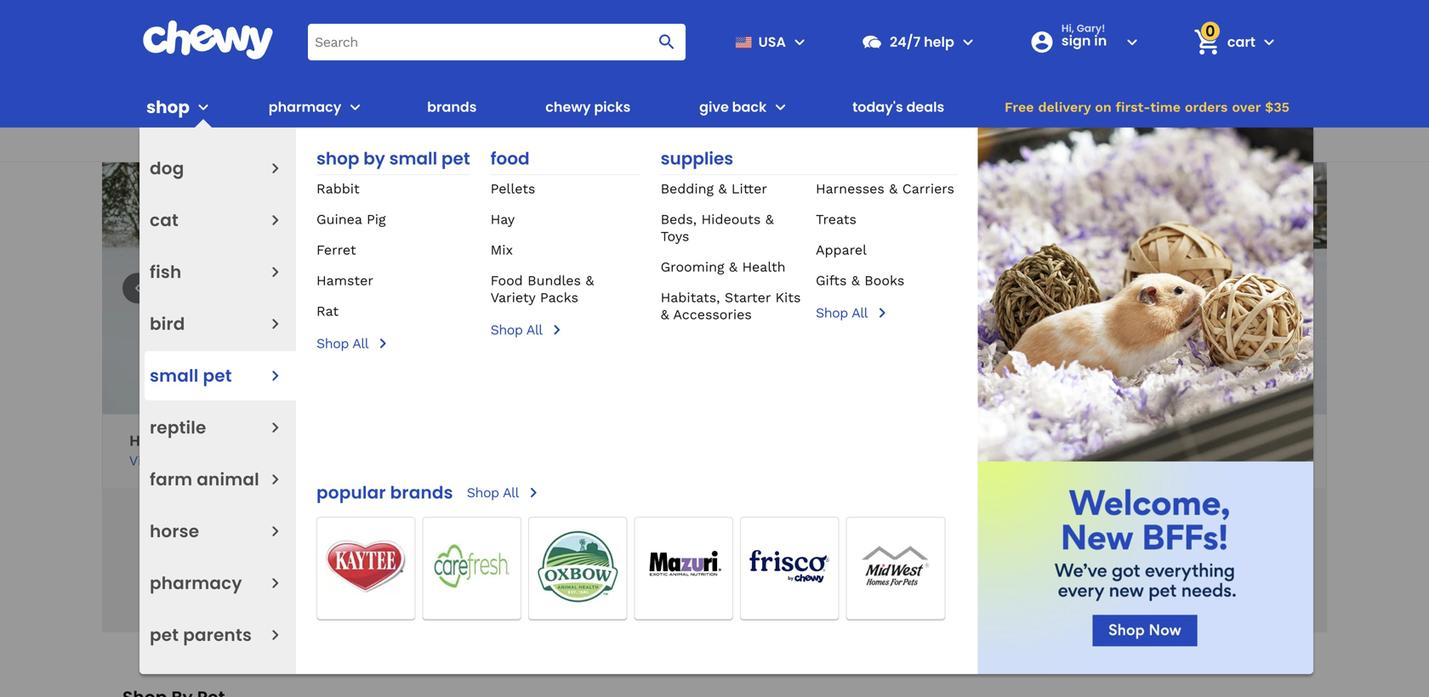 Task type: vqa. For each thing, say whether or not it's contained in the screenshot.
Hi, within the HI, GARY! VIEW PET PROFILE
yes



Task type: describe. For each thing, give the bounding box(es) containing it.
hay
[[490, 211, 515, 228]]

free delivery on first-time orders over $35 button
[[1000, 87, 1295, 128]]

pet inside "link"
[[150, 623, 179, 647]]

submit search image
[[657, 32, 677, 52]]

mix link
[[490, 242, 513, 258]]

hamster
[[316, 273, 373, 289]]

shop by small pet link
[[316, 147, 470, 175]]

small pet
[[150, 364, 232, 388]]

$20 egift card with $49+ first order* use welcome link
[[0, 128, 1429, 162]]

packs
[[540, 290, 578, 306]]

harnesses & carriers link
[[816, 181, 954, 197]]

gary! for in
[[1077, 21, 1105, 35]]

account menu image
[[1122, 32, 1142, 52]]

chewy home image
[[142, 20, 274, 60]]

habitats, starter kits & accessories
[[661, 290, 801, 323]]

shop by small pet
[[316, 147, 470, 171]]

on
[[1095, 99, 1112, 115]]

mix
[[490, 242, 513, 258]]

shop right brands
[[467, 485, 499, 501]]

chewy for chewy pharmacy shop now
[[1047, 432, 1096, 450]]

free delivery on first-time orders over $35
[[1005, 99, 1289, 115]]

pig
[[367, 211, 386, 228]]

rabbit
[[316, 181, 360, 197]]

pharmacy menu image
[[265, 573, 286, 594]]

oxbow image
[[529, 518, 627, 615]]

food link
[[490, 147, 640, 175]]

fish link
[[150, 253, 182, 291]]

reptile
[[150, 416, 206, 440]]

Product search field
[[308, 24, 686, 60]]

food for food
[[490, 147, 530, 171]]

hi, gary! sign in
[[1061, 21, 1107, 50]]

parents
[[183, 623, 252, 647]]

food bundles & variety packs
[[490, 273, 594, 306]]

bedding
[[661, 181, 714, 197]]

hay link
[[490, 211, 515, 228]]

items image
[[1192, 27, 1222, 57]]

hi, gary! view pet profile
[[129, 432, 230, 469]]

delivery
[[1038, 99, 1091, 115]]

view
[[129, 453, 159, 469]]

chewy picks link
[[539, 87, 637, 128]]

brands
[[390, 481, 453, 505]]

& left litter
[[718, 181, 727, 197]]

variety
[[490, 290, 535, 306]]

shop all link down books
[[816, 303, 957, 323]]

reptile link
[[150, 409, 206, 447]]

$35
[[1265, 99, 1289, 115]]

hamster link
[[316, 273, 373, 289]]

fish menu image
[[265, 262, 286, 283]]

pet for view
[[164, 453, 185, 469]]

site banner
[[0, 0, 1429, 675]]

dog menu image
[[265, 158, 286, 179]]

supplies link
[[661, 147, 957, 175]]

frisco image
[[741, 518, 838, 615]]

shop all link down packs
[[490, 320, 640, 340]]

beds,
[[661, 211, 697, 228]]

profile
[[189, 453, 230, 469]]

shop down variety
[[490, 322, 523, 338]]

brands link
[[420, 87, 484, 128]]

give
[[699, 97, 729, 117]]

pharmacy menu image
[[345, 97, 365, 117]]

now
[[1084, 453, 1113, 469]]

free
[[1005, 99, 1034, 115]]

rat link
[[316, 303, 339, 319]]

Search text field
[[308, 24, 686, 60]]

all for the 'shop all' link underneath books
[[852, 305, 868, 321]]

egift
[[568, 135, 601, 154]]

mmp small pet - mazuri image
[[635, 518, 733, 615]]

horse menu image
[[265, 521, 286, 542]]

time
[[1150, 99, 1181, 115]]

ferret link
[[316, 242, 356, 258]]

dog link
[[150, 150, 184, 187]]

chewy pharmacy shop now
[[1047, 432, 1173, 469]]

harnesses
[[816, 181, 885, 197]]

treats link
[[816, 211, 856, 228]]

habitats, starter kits & accessories link
[[661, 290, 801, 323]]

harnesses & carriers
[[816, 181, 954, 197]]

with
[[640, 135, 670, 154]]

kaytee image
[[317, 518, 415, 615]]

pharmacy link for pharmacy menu image
[[150, 565, 242, 602]]

24/7 help link
[[854, 21, 954, 62]]

starter
[[725, 290, 771, 306]]

shop down rat 'link'
[[316, 336, 349, 352]]

shop all link up the carefresh image
[[467, 482, 543, 504]]

& right gifts
[[851, 273, 860, 289]]

picks
[[594, 97, 631, 117]]

horse link
[[150, 513, 199, 550]]

pellets link
[[490, 181, 535, 197]]

brands
[[427, 97, 477, 117]]

ferret
[[316, 242, 356, 258]]

cat link
[[150, 202, 179, 239]]

24/7
[[890, 32, 921, 51]]

bird link
[[150, 305, 185, 343]]

grooming & health
[[661, 259, 786, 275]]

usa
[[758, 32, 786, 51]]

pet parents
[[150, 623, 252, 647]]

order*
[[744, 135, 789, 154]]

chewy picks
[[545, 97, 631, 117]]

cat menu image
[[265, 210, 286, 231]]

give back link
[[692, 87, 767, 128]]



Task type: locate. For each thing, give the bounding box(es) containing it.
1 horizontal spatial pet
[[441, 147, 470, 171]]

shop up rabbit link
[[316, 147, 359, 171]]

food for food bundles & variety packs
[[490, 273, 523, 289]]

food
[[490, 147, 530, 171], [490, 273, 523, 289]]

fish
[[150, 260, 182, 284]]

pharmacy link for pharmacy menu icon
[[262, 87, 341, 128]]

cat
[[150, 208, 179, 232]]

all down 'gifts & books'
[[852, 305, 868, 321]]

0 horizontal spatial gary!
[[153, 432, 191, 450]]

0 vertical spatial hi,
[[1061, 21, 1074, 35]]

give back menu image
[[770, 97, 790, 117]]

farm animal
[[150, 468, 259, 492]]

shop inside chewy pharmacy shop now
[[1047, 453, 1080, 469]]

0 vertical spatial gary!
[[1077, 21, 1105, 35]]

1 vertical spatial pet
[[150, 623, 179, 647]]

hi, up 'view'
[[129, 432, 148, 450]]

0 horizontal spatial pet
[[164, 453, 185, 469]]

shop button
[[146, 87, 213, 128]]

pet parents link
[[150, 617, 252, 654]]

1 horizontal spatial chewy
[[1047, 432, 1096, 450]]

mmp small pet - midwest image
[[847, 518, 944, 615]]

1 vertical spatial gary!
[[153, 432, 191, 450]]

food up variety
[[490, 273, 523, 289]]

1 horizontal spatial pharmacy
[[269, 97, 341, 117]]

small pet link
[[150, 357, 232, 395]]

menu image
[[789, 32, 810, 52]]

treats
[[816, 211, 856, 228]]

all down variety
[[526, 322, 542, 338]]

1 horizontal spatial pharmacy link
[[262, 87, 341, 128]]

all for the 'shop all' link underneath packs
[[526, 322, 542, 338]]

& left health in the right of the page
[[729, 259, 737, 275]]

0 horizontal spatial pharmacy
[[150, 572, 242, 595]]

1 horizontal spatial hi,
[[1061, 21, 1074, 35]]

first-
[[1116, 99, 1150, 115]]

back
[[732, 97, 767, 117]]

$49+
[[674, 135, 710, 154]]

cart
[[1227, 32, 1255, 51]]

by
[[363, 147, 385, 171]]

& inside food bundles & variety packs
[[586, 273, 594, 289]]

0 horizontal spatial pharmacy link
[[150, 565, 242, 602]]

hi,
[[1061, 21, 1074, 35], [129, 432, 148, 450]]

shop left now
[[1047, 453, 1080, 469]]

hideouts
[[701, 211, 761, 228]]

bedding & litter link
[[661, 181, 767, 197]]

0 vertical spatial pharmacy link
[[262, 87, 341, 128]]

gary! left account menu icon
[[1077, 21, 1105, 35]]

& down the habitats,
[[661, 307, 669, 323]]

shop all link down rat
[[316, 333, 470, 354]]

0 vertical spatial pet
[[203, 364, 232, 388]]

all up the carefresh image
[[503, 485, 519, 501]]

popular brands
[[316, 481, 453, 505]]

pet right small
[[203, 364, 232, 388]]

1 horizontal spatial gary!
[[1077, 21, 1105, 35]]

deals
[[906, 97, 944, 117]]

shop
[[316, 147, 359, 171], [816, 305, 848, 321], [490, 322, 523, 338], [316, 336, 349, 352], [1047, 453, 1080, 469], [467, 485, 499, 501]]

0 horizontal spatial pet
[[150, 623, 179, 647]]

grooming
[[661, 259, 724, 275]]

1 vertical spatial food
[[490, 273, 523, 289]]

food inside food bundles & variety packs
[[490, 273, 523, 289]]

chewy support image
[[861, 31, 883, 53]]

0 horizontal spatial hi,
[[129, 432, 148, 450]]

bundles
[[528, 273, 581, 289]]

pharmacy left pharmacy menu icon
[[269, 97, 341, 117]]

2 food from the top
[[490, 273, 523, 289]]

shop all down gifts
[[816, 305, 868, 321]]

hi, inside hi, gary! sign in
[[1061, 21, 1074, 35]]

first
[[713, 135, 741, 154]]

pharmacy up the pet parents "link"
[[150, 572, 242, 595]]

hi, inside hi, gary! view pet profile
[[129, 432, 148, 450]]

beds, hideouts & toys
[[661, 211, 774, 245]]

pharmacy link left pharmacy menu icon
[[262, 87, 341, 128]]

today's deals link
[[846, 87, 951, 128]]

pet for small
[[441, 147, 470, 171]]

food up the pellets link
[[490, 147, 530, 171]]

$20
[[538, 135, 564, 154]]

farm
[[150, 468, 192, 492]]

pet left parents
[[150, 623, 179, 647]]

40% off your first autoship order of fresh nom nom food* shop now. image
[[102, 490, 1327, 633]]

pharmacy
[[269, 97, 341, 117], [150, 572, 242, 595]]

24/7 help
[[890, 32, 954, 51]]

0 vertical spatial pharmacy
[[269, 97, 341, 117]]

pet inside hi, gary! view pet profile
[[164, 453, 185, 469]]

over
[[1232, 99, 1261, 115]]

welcome
[[822, 135, 891, 154]]

today's
[[852, 97, 903, 117]]

card
[[604, 135, 637, 154]]

chewy up now
[[1047, 432, 1096, 450]]

1 vertical spatial pharmacy link
[[150, 565, 242, 602]]

use
[[793, 135, 818, 154]]

chewy inside site banner
[[545, 97, 591, 117]]

gary! inside hi, gary! sign in
[[1077, 21, 1105, 35]]

farm animal menu image
[[265, 469, 286, 490]]

all for the 'shop all' link over the carefresh image
[[503, 485, 519, 501]]

litter
[[731, 181, 767, 197]]

today's deals
[[852, 97, 944, 117]]

1 vertical spatial pharmacy
[[150, 572, 242, 595]]

shop all down rat 'link'
[[316, 336, 368, 352]]

pellets
[[490, 181, 535, 197]]

gary! up 'view'
[[153, 432, 191, 450]]

menu image
[[193, 97, 213, 117]]

guinea pig
[[316, 211, 386, 228]]

toys
[[661, 228, 689, 245]]

shop down gifts
[[816, 305, 848, 321]]

pet right 'view'
[[164, 453, 185, 469]]

0 vertical spatial chewy
[[545, 97, 591, 117]]

chewy inside chewy pharmacy shop now
[[1047, 432, 1096, 450]]

orders
[[1185, 99, 1228, 115]]

small
[[150, 364, 199, 388]]

apparel
[[816, 242, 867, 258]]

carefresh image
[[423, 518, 521, 615]]

& inside habitats, starter kits & accessories
[[661, 307, 669, 323]]

chewy for chewy picks
[[545, 97, 591, 117]]

small pet menu image
[[265, 365, 286, 387]]

0 vertical spatial food
[[490, 147, 530, 171]]

1 vertical spatial chewy
[[1047, 432, 1096, 450]]

& left carriers
[[889, 181, 898, 197]]

$20 egift card with $49+ first order* use welcome
[[538, 135, 891, 154]]

supplies
[[661, 147, 733, 171]]

gary! for pet
[[153, 432, 191, 450]]

1 horizontal spatial pet
[[203, 364, 232, 388]]

& right 'bundles'
[[586, 273, 594, 289]]

gifts
[[816, 273, 847, 289]]

1 vertical spatial hi,
[[129, 432, 148, 450]]

bird menu image
[[265, 313, 286, 335]]

reptile menu image
[[265, 417, 286, 438]]

pet parents menu image
[[265, 625, 286, 646]]

chewy up "egift"
[[545, 97, 591, 117]]

pet right small
[[441, 147, 470, 171]]

beds, hideouts & toys link
[[661, 211, 774, 245]]

all for the 'shop all' link below rat
[[352, 336, 368, 352]]

0 horizontal spatial chewy
[[545, 97, 591, 117]]

books
[[864, 273, 904, 289]]

& inside beds, hideouts & toys
[[765, 211, 774, 228]]

kits
[[775, 290, 801, 306]]

help menu image
[[958, 32, 978, 52]]

shop all right brands
[[467, 485, 519, 501]]

adventure awaits. everything your on-the-go dog needs. shop active dog now. image
[[102, 162, 1327, 414]]

hi, for sign in
[[1061, 21, 1074, 35]]

& down litter
[[765, 211, 774, 228]]

guinea pig link
[[316, 211, 386, 228]]

dog
[[150, 157, 184, 180]]

1 food from the top
[[490, 147, 530, 171]]

hi, left in
[[1061, 21, 1074, 35]]

habitats,
[[661, 290, 720, 306]]

shop all down variety
[[490, 322, 542, 338]]

cart menu image
[[1259, 32, 1279, 52]]

food bundles & variety packs link
[[490, 273, 594, 306]]

pharmacy link up the pet parents "link"
[[150, 565, 242, 602]]

gifts & books link
[[816, 273, 904, 289]]

all down hamster link
[[352, 336, 368, 352]]

bedding & litter
[[661, 181, 767, 197]]

farm animal link
[[150, 461, 259, 498]]

rabbit link
[[316, 181, 360, 197]]

hi, for view pet profile
[[129, 432, 148, 450]]

usa button
[[728, 21, 810, 62]]

small
[[389, 147, 437, 171]]

0 vertical spatial pet
[[441, 147, 470, 171]]

grooming & health link
[[661, 259, 786, 275]]

1 vertical spatial pet
[[164, 453, 185, 469]]

health
[[742, 259, 786, 275]]

gary! inside hi, gary! view pet profile
[[153, 432, 191, 450]]

pet inside shop by small pet link
[[441, 147, 470, 171]]

all
[[852, 305, 868, 321], [526, 322, 542, 338], [352, 336, 368, 352], [503, 485, 519, 501]]

shop all
[[816, 305, 868, 321], [490, 322, 542, 338], [316, 336, 368, 352], [467, 485, 519, 501]]

help
[[924, 32, 954, 51]]

horse
[[150, 520, 199, 544]]

accessories
[[673, 307, 752, 323]]



